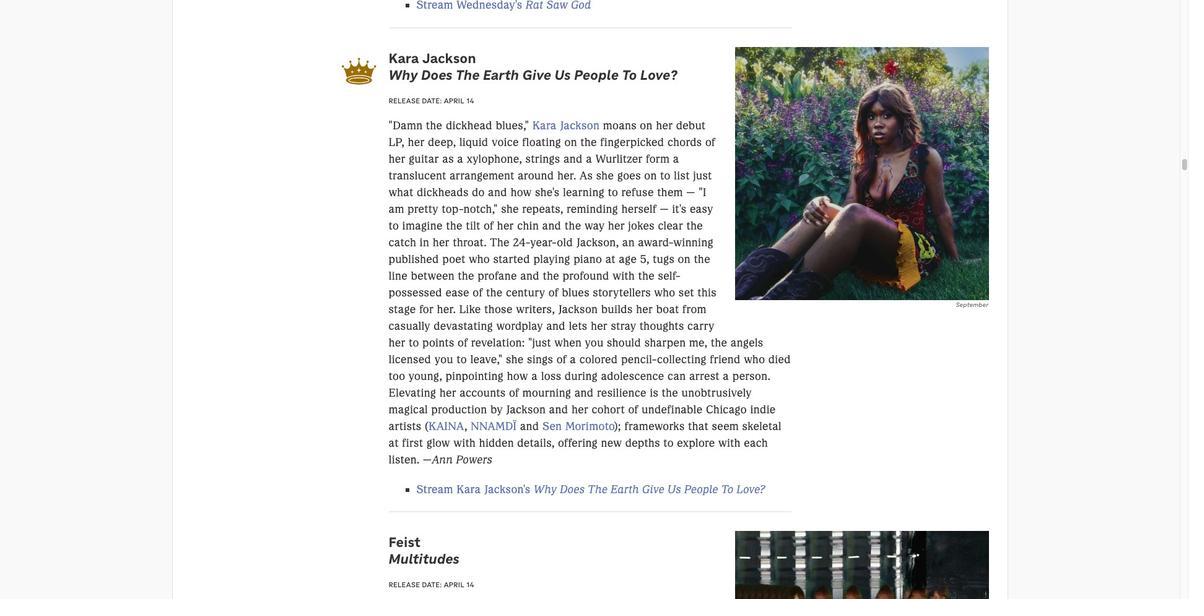 Task type: vqa. For each thing, say whether or not it's contained in the screenshot.
published
yes



Task type: locate. For each thing, give the bounding box(es) containing it.
love?
[[640, 66, 678, 84], [737, 483, 765, 497]]

1 vertical spatial who
[[654, 286, 675, 299]]

kara inside kara jackson why does the earth give us people to love?
[[389, 49, 419, 67]]

0 vertical spatial to
[[622, 66, 637, 84]]

people
[[574, 66, 619, 84], [684, 483, 718, 497]]

how down around
[[511, 185, 532, 199]]

1 14 from the top
[[467, 96, 474, 105]]

to down the frameworks
[[663, 436, 674, 450]]

at inside moans on her debut lp, her deep, liquid voice floating on the fingerpicked chords of her guitar as a xylophone, strings and a wurlitzer form a translucent arrangement around her. as she goes on to list just what dickheads do and how she's learning to refuse them — "i am pretty top-notch," she repeats, reminding herself — it's easy to imagine the tilt of her chin and the way her jokes clear the catch in her throat. the 24-year-old jackson, an award-winning published poet who started playing piano at age 5, tugs on the line between the profane and the profound with the self- possessed ease of the century of blues storytellers who set this stage for her. like those writers, jackson builds her boat from casually devastating wordplay and lets her stray thoughts carry her to points of revelation: "just when you should sharpen me, the angels licensed you to leave," she sings of a colored pencil-collecting friend who died too young, pinpointing how a loss during adolescence can arrest a person. elevating her accounts of mourning and resilience is the unobtrusively magical production by jackson and her cohort of undefinable chicago indie artists (
[[606, 252, 616, 266]]

at inside ); frameworks that seem skeletal at first glow with hidden details, offering new depths to explore with each listen. —
[[389, 436, 399, 450]]

liquid
[[459, 135, 488, 149]]

and up the 'details,'
[[520, 420, 539, 433]]

and up year-
[[542, 219, 561, 233]]

1 horizontal spatial with
[[613, 269, 635, 283]]

at left age
[[606, 252, 616, 266]]

to up licensed
[[409, 336, 419, 350]]

accounts
[[460, 386, 506, 400]]

skeletal
[[742, 420, 782, 433]]

1 vertical spatial april
[[444, 580, 464, 590]]

people down explore
[[684, 483, 718, 497]]

0 vertical spatial people
[[574, 66, 619, 84]]

0 vertical spatial love?
[[640, 66, 678, 84]]

she right as
[[596, 169, 614, 182]]

hidden
[[479, 436, 514, 450]]

0 horizontal spatial kara
[[389, 49, 419, 67]]

from
[[683, 303, 707, 316]]

1 horizontal spatial people
[[684, 483, 718, 497]]

with down the 'seem'
[[718, 436, 741, 450]]

an
[[622, 236, 635, 249]]

the down playing
[[543, 269, 559, 283]]

way
[[585, 219, 605, 233]]

multitudes
[[389, 551, 459, 568]]

why right jackson's
[[534, 483, 557, 497]]

give
[[522, 66, 551, 84], [642, 483, 665, 497]]

0 horizontal spatial people
[[574, 66, 619, 84]]

0 horizontal spatial her.
[[437, 303, 456, 316]]

playing
[[534, 252, 570, 266]]

jackson inside kara jackson why does the earth give us people to love?
[[422, 49, 476, 67]]

this
[[698, 286, 717, 299]]

1 vertical spatial give
[[642, 483, 665, 497]]

0 horizontal spatial give
[[522, 66, 551, 84]]

us down explore
[[668, 483, 681, 497]]

0 horizontal spatial love?
[[640, 66, 678, 84]]

kara
[[389, 49, 419, 67], [532, 119, 557, 132], [457, 483, 481, 497]]

— inside ); frameworks that seem skeletal at first glow with hidden details, offering new depths to explore with each listen. —
[[423, 453, 432, 467]]

her down casually
[[389, 336, 405, 350]]

catch
[[389, 236, 416, 249]]

release up "damn
[[389, 96, 420, 105]]

just
[[693, 169, 712, 182]]

cohort
[[592, 403, 625, 417]]

0 horizontal spatial us
[[555, 66, 571, 84]]

her up the an
[[608, 219, 625, 233]]

for
[[419, 303, 434, 316]]

0 vertical spatial who
[[469, 252, 490, 266]]

elevating
[[389, 386, 436, 400]]

2 horizontal spatial —
[[686, 185, 695, 199]]

poet
[[442, 252, 465, 266]]

you down points
[[435, 353, 453, 366]]

2 vertical spatial kara
[[457, 483, 481, 497]]

in
[[420, 236, 429, 249]]

ease
[[446, 286, 469, 299]]

goes
[[617, 169, 641, 182]]

each
[[744, 436, 768, 450]]

with down ,
[[454, 436, 476, 450]]

her
[[656, 119, 673, 132], [408, 135, 425, 149], [389, 152, 405, 166], [497, 219, 514, 233], [608, 219, 625, 233], [433, 236, 450, 249], [636, 303, 653, 316], [591, 319, 608, 333], [389, 336, 405, 350], [440, 386, 456, 400], [572, 403, 588, 417]]

1 vertical spatial does
[[560, 483, 585, 497]]

on down form
[[644, 169, 657, 182]]

stream
[[417, 483, 453, 497]]

listen.
[[389, 453, 420, 467]]

chicago
[[706, 403, 747, 417]]

herself
[[621, 202, 657, 216]]

who up boat on the right of page
[[654, 286, 675, 299]]

0 vertical spatial does
[[421, 66, 452, 84]]

revelation:
[[471, 336, 525, 350]]

earth up "damn the dickhead blues," kara jackson
[[483, 66, 519, 84]]

person.
[[733, 369, 771, 383]]

0 vertical spatial kara
[[389, 49, 419, 67]]

am
[[389, 202, 404, 216]]

1 vertical spatial the
[[490, 236, 510, 249]]

licensed
[[389, 353, 431, 366]]

0 vertical spatial earth
[[483, 66, 519, 84]]

of right chords
[[705, 135, 715, 149]]

does up "damn
[[421, 66, 452, 84]]

release date: april 14 up "damn
[[389, 96, 474, 105]]

between
[[411, 269, 455, 283]]

"damn
[[389, 119, 423, 132]]

— left "i
[[686, 185, 695, 199]]

— down the glow
[[423, 453, 432, 467]]

kaina , nnamdï and sen morimoto
[[429, 420, 614, 433]]

dickheads
[[417, 185, 469, 199]]

1 vertical spatial why
[[534, 483, 557, 497]]

she up chin in the left top of the page
[[501, 202, 519, 216]]

who down throat. on the left of page
[[469, 252, 490, 266]]

imagine
[[402, 219, 443, 233]]

0 vertical spatial the
[[456, 66, 480, 84]]

the up dickhead
[[456, 66, 480, 84]]

earth down the new
[[611, 483, 639, 497]]

the down 5,
[[638, 269, 655, 283]]

—
[[686, 185, 695, 199], [660, 202, 669, 216], [423, 453, 432, 467]]

1 horizontal spatial us
[[668, 483, 681, 497]]

kara jackson link
[[532, 119, 600, 132]]

kaina
[[429, 420, 464, 433]]

a right as on the top left
[[457, 152, 464, 166]]

1 horizontal spatial her.
[[557, 169, 576, 182]]

why up "damn
[[389, 66, 418, 84]]

0 vertical spatial why
[[389, 66, 418, 84]]

1 date: from the top
[[422, 96, 442, 105]]

offering
[[558, 436, 598, 450]]

us up 'kara jackson' link
[[555, 66, 571, 84]]

with
[[613, 269, 635, 283], [454, 436, 476, 450], [718, 436, 741, 450]]

2 horizontal spatial who
[[744, 353, 765, 366]]

she down the revelation:
[[506, 353, 524, 366]]

leave,"
[[470, 353, 503, 366]]

0 vertical spatial us
[[555, 66, 571, 84]]

on down winning
[[678, 252, 691, 266]]

the down ); frameworks that seem skeletal at first glow with hidden details, offering new depths to explore with each listen. —
[[588, 483, 608, 497]]

1 vertical spatial love?
[[737, 483, 765, 497]]

0 horizontal spatial does
[[421, 66, 452, 84]]

award-
[[638, 236, 673, 249]]

her. right for
[[437, 303, 456, 316]]

people up moans
[[574, 66, 619, 84]]

who
[[469, 252, 490, 266], [654, 286, 675, 299], [744, 353, 765, 366]]

a left loss
[[531, 369, 538, 383]]

2 release date: april 14 from the top
[[389, 580, 474, 590]]

2 horizontal spatial kara
[[532, 119, 557, 132]]

on
[[640, 119, 653, 132], [565, 135, 577, 149], [644, 169, 657, 182], [678, 252, 691, 266]]

artists
[[389, 420, 421, 433]]

0 horizontal spatial the
[[456, 66, 480, 84]]

1 horizontal spatial —
[[660, 202, 669, 216]]

at left first
[[389, 436, 399, 450]]

seem
[[712, 420, 739, 433]]

0 horizontal spatial why
[[389, 66, 418, 84]]

points
[[422, 336, 454, 350]]

april up dickhead
[[444, 96, 464, 105]]

0 vertical spatial release
[[389, 96, 420, 105]]

1 vertical spatial release date: april 14
[[389, 580, 474, 590]]

— left it's
[[660, 202, 669, 216]]

it's
[[672, 202, 687, 216]]

the right 'is'
[[662, 386, 678, 400]]

unobtrusively
[[682, 386, 752, 400]]

as
[[442, 152, 454, 166]]

her. left as
[[557, 169, 576, 182]]

to down goes
[[608, 185, 618, 199]]

fingerpicked
[[600, 135, 664, 149]]

why inside kara jackson why does the earth give us people to love?
[[389, 66, 418, 84]]

reminding
[[567, 202, 618, 216]]

0 vertical spatial give
[[522, 66, 551, 84]]

love? inside kara jackson why does the earth give us people to love?
[[640, 66, 678, 84]]

give inside kara jackson why does the earth give us people to love?
[[522, 66, 551, 84]]

0 horizontal spatial at
[[389, 436, 399, 450]]

with up storytellers
[[613, 269, 635, 283]]

what
[[389, 185, 413, 199]]

1 vertical spatial 14
[[467, 580, 474, 590]]

the up started
[[490, 236, 510, 249]]

0 vertical spatial 14
[[467, 96, 474, 105]]

1 horizontal spatial the
[[490, 236, 510, 249]]

wurlitzer
[[596, 152, 643, 166]]

give up blues,"
[[522, 66, 551, 84]]

0 vertical spatial at
[[606, 252, 616, 266]]

how down sings
[[507, 369, 528, 383]]

1 vertical spatial date:
[[422, 580, 442, 590]]

age
[[619, 252, 637, 266]]

april down multitudes
[[444, 580, 464, 590]]

collecting
[[657, 353, 707, 366]]

thoughts
[[640, 319, 684, 333]]

people inside kara jackson why does the earth give us people to love?
[[574, 66, 619, 84]]

piano
[[574, 252, 602, 266]]

1 vertical spatial us
[[668, 483, 681, 497]]

1 vertical spatial people
[[684, 483, 718, 497]]

0 horizontal spatial earth
[[483, 66, 519, 84]]

2 vertical spatial the
[[588, 483, 608, 497]]

release date: april 14 down multitudes
[[389, 580, 474, 590]]

the
[[456, 66, 480, 84], [490, 236, 510, 249], [588, 483, 608, 497]]

her right lets
[[591, 319, 608, 333]]

love? up debut
[[640, 66, 678, 84]]

profound
[[563, 269, 609, 283]]

1 horizontal spatial at
[[606, 252, 616, 266]]

and
[[564, 152, 583, 166], [488, 185, 507, 199], [542, 219, 561, 233], [520, 269, 540, 283], [546, 319, 566, 333], [575, 386, 594, 400], [549, 403, 568, 417], [520, 420, 539, 433]]

does inside kara jackson why does the earth give us people to love?
[[421, 66, 452, 84]]

1 vertical spatial she
[[501, 202, 519, 216]]

when
[[555, 336, 582, 350]]

and right do
[[488, 185, 507, 199]]

she's
[[535, 185, 560, 199]]

date: down multitudes
[[422, 580, 442, 590]]

self-
[[658, 269, 681, 283]]

give down depths
[[642, 483, 665, 497]]

a
[[457, 152, 464, 166], [586, 152, 592, 166], [673, 152, 679, 166], [570, 353, 576, 366], [531, 369, 538, 383], [723, 369, 729, 383]]

ann
[[432, 453, 453, 467]]

of right the tilt
[[484, 219, 494, 233]]

0 vertical spatial date:
[[422, 96, 442, 105]]

1 horizontal spatial love?
[[737, 483, 765, 497]]

love? down each
[[737, 483, 765, 497]]

builds
[[601, 303, 633, 316]]

does down offering
[[560, 483, 585, 497]]

2 vertical spatial —
[[423, 453, 432, 467]]

1 vertical spatial at
[[389, 436, 399, 450]]

to left list
[[660, 169, 671, 182]]

date:
[[422, 96, 442, 105], [422, 580, 442, 590]]

why
[[389, 66, 418, 84], [534, 483, 557, 497]]

0 vertical spatial —
[[686, 185, 695, 199]]

feist multitudes
[[389, 534, 459, 568]]

died
[[768, 353, 791, 366]]

1 horizontal spatial you
[[585, 336, 604, 350]]

1 vertical spatial earth
[[611, 483, 639, 497]]

2 vertical spatial who
[[744, 353, 765, 366]]

her up guitar
[[408, 135, 425, 149]]

0 horizontal spatial to
[[622, 66, 637, 84]]

and up century
[[520, 269, 540, 283]]

1 vertical spatial release
[[389, 580, 420, 590]]

0 horizontal spatial —
[[423, 453, 432, 467]]

who up person.
[[744, 353, 765, 366]]

1 release date: april 14 from the top
[[389, 96, 474, 105]]

can
[[668, 369, 686, 383]]

list
[[674, 169, 690, 182]]

and down during
[[575, 386, 594, 400]]

1 vertical spatial her.
[[437, 303, 456, 316]]

around
[[518, 169, 554, 182]]

0 vertical spatial april
[[444, 96, 464, 105]]

arrest
[[689, 369, 720, 383]]

century
[[506, 286, 545, 299]]

her left boat on the right of page
[[636, 303, 653, 316]]

she
[[596, 169, 614, 182], [501, 202, 519, 216], [506, 353, 524, 366]]

1 vertical spatial to
[[721, 483, 734, 497]]

you up the colored
[[585, 336, 604, 350]]

1 vertical spatial you
[[435, 353, 453, 366]]

earth
[[483, 66, 519, 84], [611, 483, 639, 497]]

her down lp, at left top
[[389, 152, 405, 166]]

0 horizontal spatial you
[[435, 353, 453, 366]]

date: up "damn
[[422, 96, 442, 105]]

0 vertical spatial release date: april 14
[[389, 96, 474, 105]]

release down multitudes
[[389, 580, 420, 590]]



Task type: describe. For each thing, give the bounding box(es) containing it.
xylophone,
[[467, 152, 522, 166]]

2 14 from the top
[[467, 580, 474, 590]]

as
[[580, 169, 593, 182]]

of down when
[[557, 353, 567, 366]]

0 vertical spatial her.
[[557, 169, 576, 182]]

to inside kara jackson why does the earth give us people to love?
[[622, 66, 637, 84]]

top-
[[442, 202, 464, 216]]

"damn the dickhead blues," kara jackson
[[389, 119, 600, 132]]

during
[[565, 369, 598, 383]]

possessed
[[389, 286, 442, 299]]

the down 'kara jackson' link
[[581, 135, 597, 149]]

and up when
[[546, 319, 566, 333]]

2 horizontal spatial with
[[718, 436, 741, 450]]

2 april from the top
[[444, 580, 464, 590]]

strings
[[526, 152, 560, 166]]

arrangement
[[450, 169, 514, 182]]

devastating
[[434, 319, 493, 333]]

writers,
[[516, 303, 555, 316]]

sharpen
[[645, 336, 686, 350]]

published
[[389, 252, 439, 266]]

depths
[[625, 436, 660, 450]]

new
[[601, 436, 622, 450]]

0 horizontal spatial with
[[454, 436, 476, 450]]

nnamdï
[[471, 420, 517, 433]]

them
[[657, 185, 683, 199]]

jackson's
[[484, 483, 531, 497]]

casually
[[389, 319, 430, 333]]

the inside moans on her debut lp, her deep, liquid voice floating on the fingerpicked chords of her guitar as a xylophone, strings and a wurlitzer form a translucent arrangement around her. as she goes on to list just what dickheads do and how she's learning to refuse them — "i am pretty top-notch," she repeats, reminding herself — it's easy to imagine the tilt of her chin and the way her jokes clear the catch in her throat. the 24-year-old jackson, an award-winning published poet who started playing piano at age 5, tugs on the line between the profane and the profound with the self- possessed ease of the century of blues storytellers who set this stage for her. like those writers, jackson builds her boat from casually devastating wordplay and lets her stray thoughts carry her to points of revelation: "just when you should sharpen me, the angels licensed you to leave," she sings of a colored pencil-collecting friend who died too young, pinpointing how a loss during adolescence can arrest a person. elevating her accounts of mourning and resilience is the unobtrusively magical production by jackson and her cohort of undefinable chicago indie artists (
[[490, 236, 510, 249]]

24-
[[513, 236, 530, 249]]

1 vertical spatial —
[[660, 202, 669, 216]]

glow
[[427, 436, 450, 450]]

the inside kara jackson why does the earth give us people to love?
[[456, 66, 480, 84]]

sen morimoto link
[[543, 420, 614, 433]]

0 horizontal spatial who
[[469, 252, 490, 266]]

a down when
[[570, 353, 576, 366]]

lp,
[[389, 135, 404, 149]]

pinpointing
[[446, 369, 504, 383]]

of up "like"
[[473, 286, 483, 299]]

a down friend
[[723, 369, 729, 383]]

5,
[[640, 252, 649, 266]]

profane
[[478, 269, 517, 283]]

her up the sen morimoto link
[[572, 403, 588, 417]]

kara jackson, why does the earth give us people to love? image
[[735, 47, 989, 301]]

and up as
[[564, 152, 583, 166]]

lets
[[569, 319, 587, 333]]

tugs
[[653, 252, 675, 266]]

by
[[490, 403, 503, 417]]

a up list
[[673, 152, 679, 166]]

1 horizontal spatial why
[[534, 483, 557, 497]]

too
[[389, 369, 405, 383]]

voice
[[492, 135, 519, 149]]

her right in
[[433, 236, 450, 249]]

chords
[[668, 135, 702, 149]]

0 vertical spatial she
[[596, 169, 614, 182]]

debut
[[676, 119, 706, 132]]

storytellers
[[593, 286, 651, 299]]

stray
[[611, 319, 636, 333]]

image credit element
[[735, 301, 989, 310]]

2 release from the top
[[389, 580, 420, 590]]

undefinable
[[642, 403, 703, 417]]

guitar
[[409, 152, 439, 166]]

the up friend
[[711, 336, 727, 350]]

boat
[[656, 303, 679, 316]]

clear
[[658, 219, 683, 233]]

those
[[484, 303, 513, 316]]

moans
[[603, 119, 637, 132]]

the down winning
[[694, 252, 710, 266]]

of left the blues
[[549, 286, 559, 299]]

feist, multitudes image
[[735, 532, 989, 600]]

that
[[688, 420, 709, 433]]

to inside ); frameworks that seem skeletal at first glow with hidden details, offering new depths to explore with each listen. —
[[663, 436, 674, 450]]

with inside moans on her debut lp, her deep, liquid voice floating on the fingerpicked chords of her guitar as a xylophone, strings and a wurlitzer form a translucent arrangement around her. as she goes on to list just what dickheads do and how she's learning to refuse them — "i am pretty top-notch," she repeats, reminding herself — it's easy to imagine the tilt of her chin and the way her jokes clear the catch in her throat. the 24-year-old jackson, an award-winning published poet who started playing piano at age 5, tugs on the line between the profane and the profound with the self- possessed ease of the century of blues storytellers who set this stage for her. like those writers, jackson builds her boat from casually devastating wordplay and lets her stray thoughts carry her to points of revelation: "just when you should sharpen me, the angels licensed you to leave," she sings of a colored pencil-collecting friend who died too young, pinpointing how a loss during adolescence can arrest a person. elevating her accounts of mourning and resilience is the unobtrusively magical production by jackson and her cohort of undefinable chicago indie artists (
[[613, 269, 635, 283]]

2 vertical spatial she
[[506, 353, 524, 366]]

morimoto
[[565, 420, 614, 433]]

1 horizontal spatial kara
[[457, 483, 481, 497]]

2 horizontal spatial the
[[588, 483, 608, 497]]

to down am
[[389, 219, 399, 233]]

line
[[389, 269, 408, 283]]

of down "resilience"
[[628, 403, 638, 417]]

her up production
[[440, 386, 456, 400]]

her left chin in the left top of the page
[[497, 219, 514, 233]]

1 horizontal spatial earth
[[611, 483, 639, 497]]

to up pinpointing
[[457, 353, 467, 366]]

the down profane
[[486, 286, 503, 299]]

,
[[464, 420, 467, 433]]

throat.
[[453, 236, 487, 249]]

resilience
[[597, 386, 646, 400]]

blues
[[562, 286, 590, 299]]

the up winning
[[687, 219, 703, 233]]

pencil-
[[621, 353, 657, 366]]

and up sen
[[549, 403, 568, 417]]

explore
[[677, 436, 715, 450]]

tilt
[[466, 219, 480, 233]]

sen
[[543, 420, 562, 433]]

us inside kara jackson why does the earth give us people to love?
[[555, 66, 571, 84]]

1 horizontal spatial who
[[654, 286, 675, 299]]

"i
[[699, 185, 707, 199]]

loss
[[541, 369, 561, 383]]

);
[[614, 420, 621, 433]]

a up as
[[586, 152, 592, 166]]

jokes
[[628, 219, 655, 233]]

1 release from the top
[[389, 96, 420, 105]]

"just
[[528, 336, 551, 350]]

on up fingerpicked
[[640, 119, 653, 132]]

1 horizontal spatial to
[[721, 483, 734, 497]]

2 date: from the top
[[422, 580, 442, 590]]

0 vertical spatial how
[[511, 185, 532, 199]]

1 vertical spatial kara
[[532, 119, 557, 132]]

powers
[[456, 453, 493, 467]]

0 vertical spatial you
[[585, 336, 604, 350]]

on down 'kara jackson' link
[[565, 135, 577, 149]]

refuse
[[621, 185, 654, 199]]

chin
[[517, 219, 539, 233]]

kaina link
[[429, 420, 464, 433]]

of right accounts
[[509, 386, 519, 400]]

the up ease
[[458, 269, 474, 283]]

set
[[679, 286, 694, 299]]

repeats,
[[522, 202, 563, 216]]

do
[[472, 185, 485, 199]]

the up deep,
[[426, 119, 443, 132]]

old
[[557, 236, 573, 249]]

the down top-
[[446, 219, 463, 233]]

adolescence
[[601, 369, 664, 383]]

moans on her debut lp, her deep, liquid voice floating on the fingerpicked chords of her guitar as a xylophone, strings and a wurlitzer form a translucent arrangement around her. as she goes on to list just what dickheads do and how she's learning to refuse them — "i am pretty top-notch," she repeats, reminding herself — it's easy to imagine the tilt of her chin and the way her jokes clear the catch in her throat. the 24-year-old jackson, an award-winning published poet who started playing piano at age 5, tugs on the line between the profane and the profound with the self- possessed ease of the century of blues storytellers who set this stage for her. like those writers, jackson builds her boat from casually devastating wordplay and lets her stray thoughts carry her to points of revelation: "just when you should sharpen me, the angels licensed you to leave," she sings of a colored pencil-collecting friend who died too young, pinpointing how a loss during adolescence can arrest a person. elevating her accounts of mourning and resilience is the unobtrusively magical production by jackson and her cohort of undefinable chicago indie artists (
[[389, 119, 791, 433]]

first
[[402, 436, 423, 450]]

september
[[956, 301, 989, 309]]

translucent
[[389, 169, 446, 182]]

earth inside kara jackson why does the earth give us people to love?
[[483, 66, 519, 84]]

deep,
[[428, 135, 456, 149]]

learning
[[563, 185, 605, 199]]

1 vertical spatial how
[[507, 369, 528, 383]]

jackson,
[[576, 236, 619, 249]]

1 horizontal spatial give
[[642, 483, 665, 497]]

should
[[607, 336, 641, 350]]

1 horizontal spatial does
[[560, 483, 585, 497]]

angels
[[731, 336, 763, 350]]

colored
[[580, 353, 618, 366]]

her up chords
[[656, 119, 673, 132]]

of down devastating
[[458, 336, 468, 350]]

the up old
[[565, 219, 581, 233]]

1 april from the top
[[444, 96, 464, 105]]



